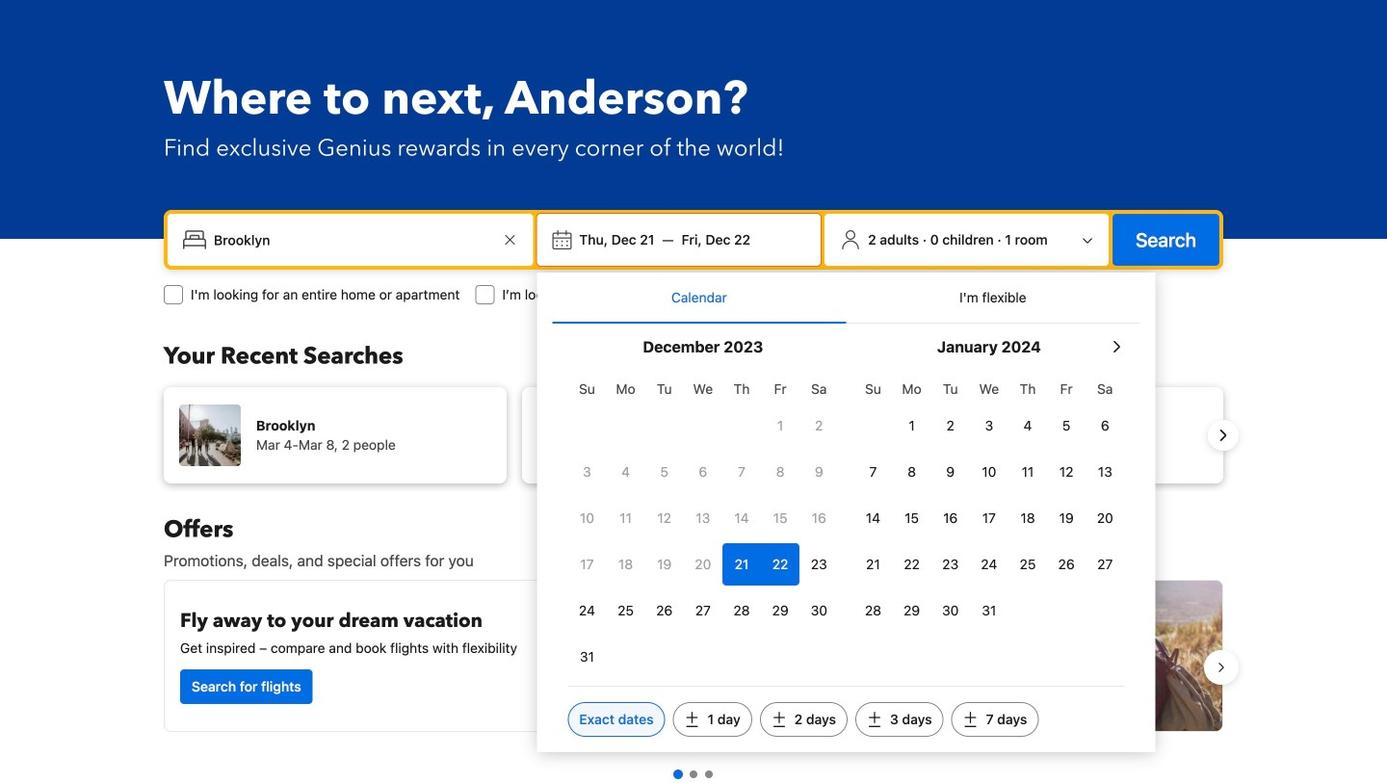 Task type: describe. For each thing, give the bounding box(es) containing it.
next image
[[1212, 424, 1235, 447]]

5 January 2024 checkbox
[[1048, 405, 1086, 447]]

1 region from the top
[[148, 380, 1239, 491]]

18 December 2023 checkbox
[[607, 543, 645, 586]]

24 January 2024 checkbox
[[970, 543, 1009, 586]]

27 January 2024 checkbox
[[1086, 543, 1125, 586]]

2 cell from the left
[[761, 540, 800, 586]]

26 December 2023 checkbox
[[645, 590, 684, 632]]

1 grid from the left
[[568, 370, 839, 678]]

2 grid from the left
[[854, 370, 1125, 632]]

22 December 2023 checkbox
[[761, 543, 800, 586]]

16 January 2024 checkbox
[[931, 497, 970, 540]]

13 December 2023 checkbox
[[684, 497, 723, 540]]

27 December 2023 checkbox
[[684, 590, 723, 632]]

12 December 2023 checkbox
[[645, 497, 684, 540]]

19 January 2024 checkbox
[[1048, 497, 1086, 540]]

4 December 2023 checkbox
[[607, 451, 645, 493]]

21 December 2023 checkbox
[[723, 543, 761, 586]]

29 January 2024 checkbox
[[893, 590, 931, 632]]

6 December 2023 checkbox
[[684, 451, 723, 493]]

15 December 2023 checkbox
[[761, 497, 800, 540]]

Where are you going? field
[[206, 223, 499, 257]]

2 January 2024 checkbox
[[931, 405, 970, 447]]

28 December 2023 checkbox
[[723, 590, 761, 632]]

1 January 2024 checkbox
[[893, 405, 931, 447]]

9 January 2024 checkbox
[[931, 451, 970, 493]]

17 January 2024 checkbox
[[970, 497, 1009, 540]]

29 December 2023 checkbox
[[761, 590, 800, 632]]

17 December 2023 checkbox
[[568, 543, 607, 586]]

8 January 2024 checkbox
[[893, 451, 931, 493]]

6 January 2024 checkbox
[[1086, 405, 1125, 447]]

14 December 2023 checkbox
[[723, 497, 761, 540]]

23 January 2024 checkbox
[[931, 543, 970, 586]]

10 December 2023 checkbox
[[568, 497, 607, 540]]

group of friends hiking in the mountains on a sunny day image
[[702, 581, 1223, 731]]

15 January 2024 checkbox
[[893, 497, 931, 540]]

25 January 2024 checkbox
[[1009, 543, 1048, 586]]

4 January 2024 checkbox
[[1009, 405, 1048, 447]]

31 January 2024 checkbox
[[970, 590, 1009, 632]]

11 January 2024 checkbox
[[1009, 451, 1048, 493]]

26 January 2024 checkbox
[[1048, 543, 1086, 586]]

23 December 2023 checkbox
[[800, 543, 839, 586]]

25 December 2023 checkbox
[[607, 590, 645, 632]]



Task type: vqa. For each thing, say whether or not it's contained in the screenshot.
My
no



Task type: locate. For each thing, give the bounding box(es) containing it.
22 January 2024 checkbox
[[893, 543, 931, 586]]

1 December 2023 checkbox
[[761, 405, 800, 447]]

2 December 2023 checkbox
[[800, 405, 839, 447]]

1 horizontal spatial grid
[[854, 370, 1125, 632]]

cell up 29 december 2023 checkbox
[[761, 540, 800, 586]]

20 December 2023 checkbox
[[684, 543, 723, 586]]

0 horizontal spatial grid
[[568, 370, 839, 678]]

cell up '28 december 2023' option
[[723, 540, 761, 586]]

24 December 2023 checkbox
[[568, 590, 607, 632]]

7 December 2023 checkbox
[[723, 451, 761, 493]]

12 January 2024 checkbox
[[1048, 451, 1086, 493]]

11 December 2023 checkbox
[[607, 497, 645, 540]]

2 region from the top
[[148, 572, 1239, 763]]

21 January 2024 checkbox
[[854, 543, 893, 586]]

0 vertical spatial region
[[148, 380, 1239, 491]]

9 December 2023 checkbox
[[800, 451, 839, 493]]

3 December 2023 checkbox
[[568, 451, 607, 493]]

8 December 2023 checkbox
[[761, 451, 800, 493]]

region
[[148, 380, 1239, 491], [148, 572, 1239, 763]]

28 January 2024 checkbox
[[854, 590, 893, 632]]

1 vertical spatial region
[[148, 572, 1239, 763]]

grid
[[568, 370, 839, 678], [854, 370, 1125, 632]]

30 January 2024 checkbox
[[931, 590, 970, 632]]

5 December 2023 checkbox
[[645, 451, 684, 493]]

16 December 2023 checkbox
[[800, 497, 839, 540]]

10 January 2024 checkbox
[[970, 451, 1009, 493]]

3 January 2024 checkbox
[[970, 405, 1009, 447]]

tab list
[[553, 273, 1140, 325]]

18 January 2024 checkbox
[[1009, 497, 1048, 540]]

20 January 2024 checkbox
[[1086, 497, 1125, 540]]

cell
[[723, 540, 761, 586], [761, 540, 800, 586]]

7 January 2024 checkbox
[[854, 451, 893, 493]]

14 January 2024 checkbox
[[854, 497, 893, 540]]

30 December 2023 checkbox
[[800, 590, 839, 632]]

1 cell from the left
[[723, 540, 761, 586]]

progress bar
[[674, 770, 713, 780]]

19 December 2023 checkbox
[[645, 543, 684, 586]]

fly away to your dream vacation image
[[550, 596, 670, 716]]

31 December 2023 checkbox
[[568, 636, 607, 678]]

13 January 2024 checkbox
[[1086, 451, 1125, 493]]



